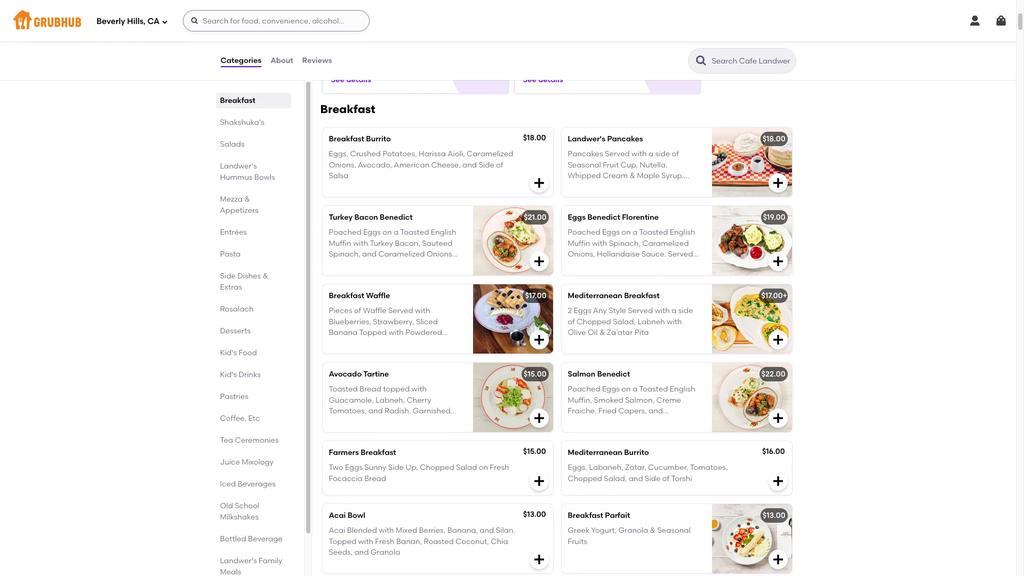 Task type: locate. For each thing, give the bounding box(es) containing it.
acai left bowl
[[329, 511, 346, 520]]

off inside $8 off offer valid on qualifying orders of $50 or more.
[[341, 30, 351, 40]]

0 horizontal spatial see details button
[[331, 70, 371, 89]]

0 vertical spatial bacon
[[593, 193, 616, 202]]

tomatoes, inside toasted bread topped with guacamole, labneh, cherry tomatoes, and radish.   garnished with seasonal microgreens.   add a farm fresh egg +$2
[[329, 407, 367, 416]]

promo image for offer valid on qualifying orders of $50 or more.
[[459, 38, 498, 77]]

& inside the mezza & appetizers
[[245, 195, 250, 204]]

& right dishes
[[263, 272, 268, 281]]

waffle up strawberry, at the left bottom of page
[[366, 291, 390, 300]]

1 horizontal spatial or
[[523, 54, 531, 63]]

0 horizontal spatial see
[[331, 75, 345, 84]]

whipped inside pieces of waffle served with blueberries, strawberry, sliced banana topped with  powdered sugar & side of maple syrup and whipped cream
[[329, 350, 362, 359]]

on inside poached eggs on a toasted english muffin with spinach, caramelized onions, hollandaise sauce.  served with crushed potatoes  garnished with seasonal microgreens
[[622, 228, 631, 237]]

off right the "$3"
[[533, 30, 543, 40]]

drinks
[[239, 370, 261, 379]]

topped up 'seeds,'
[[329, 537, 357, 546]]

or right $50
[[355, 54, 362, 63]]

svg image for mediterranean breakfast
[[772, 334, 785, 346]]

1 vertical spatial onions,
[[568, 250, 595, 259]]

onions, down muffin
[[568, 250, 595, 259]]

mediterranean up labaneh,
[[568, 448, 623, 457]]

or for $8 off
[[355, 54, 362, 63]]

breakfast waffle
[[329, 291, 390, 300]]

on left qualifying
[[370, 43, 380, 52]]

1 horizontal spatial any
[[630, 182, 644, 191]]

valid inside $3 off offer valid on first orders of $15 or more.
[[543, 43, 561, 52]]

onions, inside poached eggs on a toasted english muffin with spinach, caramelized onions, hollandaise sauce.  served with crushed potatoes  garnished with seasonal microgreens
[[568, 250, 595, 259]]

avocado tartine image
[[473, 363, 553, 432]]

1 vertical spatial side
[[679, 306, 693, 316]]

landwer's up fruit
[[568, 134, 606, 144]]

mediterranean breakfast image
[[712, 284, 792, 354]]

categories
[[221, 56, 262, 65]]

waffle inside pieces of waffle served with blueberries, strawberry, sliced banana topped with  powdered sugar & side of maple syrup and whipped cream
[[363, 306, 387, 316]]

maple
[[637, 171, 660, 180], [386, 339, 409, 348]]

& right yogurt,
[[650, 526, 656, 535]]

toasted up guacamole,
[[329, 385, 358, 394]]

2 or from the left
[[523, 54, 531, 63]]

garnished inside toasted bread topped with guacamole, labneh, cherry tomatoes, and radish.   garnished with seasonal microgreens.   add a farm fresh egg +$2
[[413, 407, 451, 416]]

mediterranean burrito
[[568, 448, 649, 457]]

more.
[[364, 54, 385, 63], [532, 54, 553, 63]]

any down mediterranean breakfast
[[593, 306, 607, 316]]

details for $3 off offer valid on first orders of $15 or more.
[[539, 75, 563, 84]]

juice mixology tab
[[220, 457, 287, 468]]

about button
[[270, 42, 294, 80]]

1 horizontal spatial 2
[[605, 182, 609, 191]]

benedict for $15.00
[[598, 370, 630, 379]]

0 horizontal spatial or
[[355, 54, 362, 63]]

and down zatar,
[[629, 474, 643, 483]]

tea ceremonies
[[220, 436, 279, 445]]

kid's drinks tab
[[220, 369, 287, 380]]

1 vertical spatial cream
[[364, 350, 389, 359]]

1 vertical spatial +
[[783, 291, 788, 300]]

blueberries,
[[329, 317, 371, 326]]

topped inside acai blended with mixed berries, banana, and silan. topped with fresh banan, roasted coconut, chia seeds, and granola
[[329, 537, 357, 546]]

mediterranean down crushed
[[568, 291, 623, 300]]

1 details from the left
[[346, 75, 371, 84]]

0 horizontal spatial topped
[[329, 537, 357, 546]]

see details down $50
[[331, 75, 371, 84]]

valid for $3 off
[[543, 43, 561, 52]]

orders right first
[[589, 43, 612, 52]]

1 vertical spatial landwer's
[[220, 162, 257, 171]]

desserts tab
[[220, 326, 287, 337]]

1 horizontal spatial $17.00
[[762, 291, 783, 300]]

eggs for 2 eggs any style served with a side of chopped salad, labneh with olive oil & za'atar pita
[[574, 306, 592, 316]]

two
[[329, 463, 343, 472]]

side inside eggs, labaneh, zatar, cucumber, tomatoes, chopped salad, and side of torshi
[[645, 474, 661, 483]]

beverages
[[238, 480, 276, 489]]

salmon
[[568, 370, 596, 379]]

valid inside $8 off offer valid on qualifying orders of $50 or more.
[[351, 43, 369, 52]]

topped inside pieces of waffle served with blueberries, strawberry, sliced banana topped with  powdered sugar & side of maple syrup and whipped cream
[[359, 328, 387, 337]]

zatar,
[[625, 463, 647, 472]]

2 mediterranean from the top
[[568, 448, 623, 457]]

0 vertical spatial any
[[630, 182, 644, 191]]

& up the appetizers
[[245, 195, 250, 204]]

on left first
[[562, 43, 572, 52]]

1 horizontal spatial tomatoes,
[[690, 463, 728, 472]]

eggs, left labaneh,
[[568, 463, 588, 472]]

0 vertical spatial toasted
[[639, 228, 668, 237]]

potatoes
[[616, 261, 649, 270]]

whipped up on at the top right
[[568, 171, 601, 180]]

mixed
[[396, 526, 417, 535]]

more. inside $8 off offer valid on qualifying orders of $50 or more.
[[364, 54, 385, 63]]

1 horizontal spatial cream
[[603, 171, 628, 180]]

maple down nutella,
[[637, 171, 660, 180]]

1 horizontal spatial side
[[679, 306, 693, 316]]

mediterranean breakfast
[[568, 291, 660, 300]]

2 promo image from the left
[[651, 38, 690, 77]]

family
[[259, 557, 282, 566]]

$13.00
[[523, 510, 546, 519], [763, 511, 786, 520]]

landwer's hummus bowls tab
[[220, 161, 287, 183]]

eggs, up salsa
[[329, 150, 348, 159]]

and up chia
[[480, 526, 494, 535]]

1 mediterranean from the top
[[568, 291, 623, 300]]

orders for qualifying
[[419, 43, 442, 52]]

off right $8
[[341, 30, 351, 40]]

landwer's for landwer's hummus bowls
[[220, 162, 257, 171]]

1 vertical spatial whipped
[[329, 350, 362, 359]]

1 horizontal spatial see
[[523, 75, 537, 84]]

and down syrup.
[[665, 182, 680, 191]]

chopped for eggs, labaneh, zatar, cucumber, tomatoes, chopped salad, and side of torshi
[[568, 474, 602, 483]]

$17.00 for $17.00
[[525, 291, 547, 300]]

served up strawberry, at the left bottom of page
[[388, 306, 413, 316]]

details down $50
[[346, 75, 371, 84]]

2 offer from the left
[[523, 43, 542, 52]]

eggs benedict florentine image
[[712, 206, 792, 275]]

1 see details button from the left
[[331, 70, 371, 89]]

cream up tartine
[[364, 350, 389, 359]]

0 horizontal spatial more.
[[364, 54, 385, 63]]

bread down sunny
[[365, 474, 386, 483]]

pancakes inside pancakes served with a side of seasonal fruit cup, nutella, whipped cream & maple syrup. add on - 2 eggs any style and turkey bacon + $6
[[568, 150, 603, 159]]

see details button for $3 off offer valid on first orders of $15 or more.
[[523, 70, 563, 89]]

0 vertical spatial pancakes
[[607, 134, 643, 144]]

promo image for offer valid on first orders of $15 or more.
[[651, 38, 690, 77]]

eggs, inside eggs, crushed potatoes, harissa aioli, caramelized onions, avocado, american cheese, and side of salsa
[[329, 150, 348, 159]]

0 vertical spatial burrito
[[366, 134, 391, 144]]

bread inside toasted bread topped with guacamole, labneh, cherry tomatoes, and radish.   garnished with seasonal microgreens.   add a farm fresh egg +$2
[[360, 385, 382, 394]]

1 vertical spatial bacon
[[355, 213, 378, 222]]

eggs, labaneh, zatar, cucumber, tomatoes, chopped salad, and side of torshi
[[568, 463, 728, 483]]

1 more. from the left
[[364, 54, 385, 63]]

or down the "$3"
[[523, 54, 531, 63]]

landwer's pancakes
[[568, 134, 643, 144]]

1 horizontal spatial onions,
[[568, 250, 595, 259]]

0 horizontal spatial bacon
[[355, 213, 378, 222]]

microgreens.
[[381, 417, 428, 426]]

offer inside $3 off offer valid on first orders of $15 or more.
[[523, 43, 542, 52]]

1 horizontal spatial orders
[[589, 43, 612, 52]]

& inside pancakes served with a side of seasonal fruit cup, nutella, whipped cream & maple syrup. add on - 2 eggs any style and turkey bacon + $6
[[630, 171, 636, 180]]

0 horizontal spatial details
[[346, 75, 371, 84]]

fresh left 'banan,'
[[375, 537, 395, 546]]

1 or from the left
[[355, 54, 362, 63]]

1 horizontal spatial see details button
[[523, 70, 563, 89]]

0 vertical spatial mediterranean
[[568, 291, 623, 300]]

1 vertical spatial toasted
[[329, 385, 358, 394]]

0 horizontal spatial style
[[609, 306, 626, 316]]

olive
[[568, 328, 586, 337]]

guacamole,
[[329, 396, 374, 405]]

1 vertical spatial maple
[[386, 339, 409, 348]]

and right 'seeds,'
[[355, 548, 369, 557]]

0 horizontal spatial $13.00
[[523, 510, 546, 519]]

whipped down sugar
[[329, 350, 362, 359]]

orders inside $3 off offer valid on first orders of $15 or more.
[[589, 43, 612, 52]]

seasonal
[[568, 160, 601, 170], [585, 271, 618, 280], [346, 417, 379, 426], [658, 526, 691, 535]]

za'atar
[[607, 328, 633, 337]]

orders inside $8 off offer valid on qualifying orders of $50 or more.
[[419, 43, 442, 52]]

or
[[355, 54, 362, 63], [523, 54, 531, 63]]

offer down the "$3"
[[523, 43, 542, 52]]

0 horizontal spatial maple
[[386, 339, 409, 348]]

0 vertical spatial fresh
[[350, 428, 369, 437]]

cream inside pieces of waffle served with blueberries, strawberry, sliced banana topped with  powdered sugar & side of maple syrup and whipped cream
[[364, 350, 389, 359]]

toasted down florentine
[[639, 228, 668, 237]]

orders right qualifying
[[419, 43, 442, 52]]

1 vertical spatial burrito
[[624, 448, 649, 457]]

1 horizontal spatial garnished
[[651, 261, 688, 270]]

hollandaise
[[597, 250, 640, 259]]

1 vertical spatial eggs,
[[568, 463, 588, 472]]

avocado tartine
[[329, 370, 389, 379]]

Search for food, convenience, alcohol... search field
[[183, 10, 370, 31]]

eggs, inside eggs, labaneh, zatar, cucumber, tomatoes, chopped salad, and side of torshi
[[568, 463, 588, 472]]

1 vertical spatial kid's
[[220, 370, 237, 379]]

eggs down eggs benedict florentine
[[602, 228, 620, 237]]

0 horizontal spatial 2
[[568, 306, 572, 316]]

1 horizontal spatial topped
[[359, 328, 387, 337]]

0 horizontal spatial tomatoes,
[[329, 407, 367, 416]]

eggs inside two eggs sunny side up, chopped salad on fresh focaccia bread
[[345, 463, 363, 472]]

1 vertical spatial topped
[[329, 537, 357, 546]]

1 see details from the left
[[331, 75, 371, 84]]

iced beverages tab
[[220, 479, 287, 490]]

1 horizontal spatial eggs,
[[568, 463, 588, 472]]

tea ceremonies tab
[[220, 435, 287, 446]]

1 vertical spatial caramelized
[[643, 239, 689, 248]]

labneh,
[[376, 396, 405, 405]]

1 horizontal spatial off
[[533, 30, 543, 40]]

1 offer from the left
[[331, 43, 350, 52]]

turkey inside pancakes served with a side of seasonal fruit cup, nutella, whipped cream & maple syrup. add on - 2 eggs any style and turkey bacon + $6
[[568, 193, 591, 202]]

salad, inside eggs, labaneh, zatar, cucumber, tomatoes, chopped salad, and side of torshi
[[604, 474, 627, 483]]

2 valid from the left
[[543, 43, 561, 52]]

breakfast waffle image
[[473, 284, 553, 354]]

see details button for $8 off offer valid on qualifying orders of $50 or more.
[[331, 70, 371, 89]]

offer inside $8 off offer valid on qualifying orders of $50 or more.
[[331, 43, 350, 52]]

svg image for avocado tartine
[[533, 412, 546, 425]]

blended
[[347, 526, 377, 535]]

svg image for greek yogurt, granola & seasonal fruits
[[772, 553, 785, 566]]

florentine
[[622, 213, 659, 222]]

svg image for breakfast waffle
[[533, 334, 546, 346]]

& right the oil
[[600, 328, 605, 337]]

1 horizontal spatial turkey
[[568, 193, 591, 202]]

1 horizontal spatial details
[[539, 75, 563, 84]]

seasonal down crushed
[[585, 271, 618, 280]]

seasonal up egg
[[346, 417, 379, 426]]

more. down qualifying
[[364, 54, 385, 63]]

pancakes down landwer's pancakes
[[568, 150, 603, 159]]

whipped inside pancakes served with a side of seasonal fruit cup, nutella, whipped cream & maple syrup. add on - 2 eggs any style and turkey bacon + $6
[[568, 171, 601, 180]]

potatoes,
[[383, 150, 417, 159]]

details down $3 off offer valid on first orders of $15 or more.
[[539, 75, 563, 84]]

$17.00 for $17.00 +
[[762, 291, 783, 300]]

2 right -
[[605, 182, 609, 191]]

any up $6
[[630, 182, 644, 191]]

2 acai from the top
[[329, 526, 345, 535]]

2 see details from the left
[[523, 75, 563, 84]]

0 horizontal spatial promo image
[[459, 38, 498, 77]]

kid's left food
[[220, 348, 237, 358]]

0 vertical spatial kid's
[[220, 348, 237, 358]]

1 vertical spatial garnished
[[413, 407, 451, 416]]

of inside the '2 eggs any style served with a side of chopped salad, labneh with olive oil & za'atar pita'
[[568, 317, 575, 326]]

of inside eggs, labaneh, zatar, cucumber, tomatoes, chopped salad, and side of torshi
[[663, 474, 670, 483]]

0 horizontal spatial eggs,
[[329, 150, 348, 159]]

a inside poached eggs on a toasted english muffin with spinach, caramelized onions, hollandaise sauce.  served with crushed potatoes  garnished with seasonal microgreens
[[633, 228, 638, 237]]

0 vertical spatial bread
[[360, 385, 382, 394]]

a inside toasted bread topped with guacamole, labneh, cherry tomatoes, and radish.   garnished with seasonal microgreens.   add a farm fresh egg +$2
[[446, 417, 451, 426]]

0 horizontal spatial off
[[341, 30, 351, 40]]

focaccia
[[329, 474, 363, 483]]

maple inside pieces of waffle served with blueberries, strawberry, sliced banana topped with  powdered sugar & side of maple syrup and whipped cream
[[386, 339, 409, 348]]

breakfast down microgreens
[[624, 291, 660, 300]]

search icon image
[[695, 54, 708, 67]]

0 horizontal spatial fresh
[[350, 428, 369, 437]]

seasonal inside poached eggs on a toasted english muffin with spinach, caramelized onions, hollandaise sauce.  served with crushed potatoes  garnished with seasonal microgreens
[[585, 271, 618, 280]]

svg image
[[162, 18, 168, 25], [533, 177, 546, 189], [772, 177, 785, 189], [533, 255, 546, 268], [772, 475, 785, 488], [772, 553, 785, 566]]

1 horizontal spatial offer
[[523, 43, 542, 52]]

1 orders from the left
[[419, 43, 442, 52]]

acai inside acai blended with mixed berries, banana, and silan. topped with fresh banan, roasted coconut, chia seeds, and granola
[[329, 526, 345, 535]]

served inside pancakes served with a side of seasonal fruit cup, nutella, whipped cream & maple syrup. add on - 2 eggs any style and turkey bacon + $6
[[605, 150, 630, 159]]

1 horizontal spatial see details
[[523, 75, 563, 84]]

on up spinach,
[[622, 228, 631, 237]]

toasted
[[639, 228, 668, 237], [329, 385, 358, 394]]

0 vertical spatial whipped
[[568, 171, 601, 180]]

or inside $3 off offer valid on first orders of $15 or more.
[[523, 54, 531, 63]]

offer for $8
[[331, 43, 350, 52]]

eggs, crushed potatoes, harissa aioli, caramelized onions, avocado, american cheese, and side of salsa
[[329, 150, 514, 180]]

tomatoes,
[[329, 407, 367, 416], [690, 463, 728, 472]]

garnished up add
[[413, 407, 451, 416]]

eggs,
[[329, 150, 348, 159], [568, 463, 588, 472]]

sauce.
[[642, 250, 667, 259]]

1 promo image from the left
[[459, 38, 498, 77]]

0 vertical spatial tomatoes,
[[329, 407, 367, 416]]

and inside pancakes served with a side of seasonal fruit cup, nutella, whipped cream & maple syrup. add on - 2 eggs any style and turkey bacon + $6
[[665, 182, 680, 191]]

chopped right up,
[[420, 463, 454, 472]]

orders
[[419, 43, 442, 52], [589, 43, 612, 52]]

see for offer valid on first orders of $15 or more.
[[523, 75, 537, 84]]

2 off from the left
[[533, 30, 543, 40]]

pancakes served with a side of seasonal fruit cup, nutella, whipped cream & maple syrup. add on - 2 eggs any style and turkey bacon + $6
[[568, 150, 684, 202]]

0 vertical spatial turkey
[[568, 193, 591, 202]]

breakfast up shakshuka's
[[220, 96, 256, 105]]

svg image for eggs benedict florentine
[[772, 255, 785, 268]]

1 horizontal spatial maple
[[637, 171, 660, 180]]

1 horizontal spatial valid
[[543, 43, 561, 52]]

$3 off offer valid on first orders of $15 or more.
[[523, 30, 633, 63]]

side down cucumber,
[[645, 474, 661, 483]]

promo image
[[459, 38, 498, 77], [651, 38, 690, 77]]

side inside two eggs sunny side up, chopped salad on fresh focaccia bread
[[388, 463, 404, 472]]

caramelized up sauce.
[[643, 239, 689, 248]]

2 inside the '2 eggs any style served with a side of chopped salad, labneh with olive oil & za'atar pita'
[[568, 306, 572, 316]]

1 acai from the top
[[329, 511, 346, 520]]

and inside toasted bread topped with guacamole, labneh, cherry tomatoes, and radish.   garnished with seasonal microgreens.   add a farm fresh egg +$2
[[369, 407, 383, 416]]

fruits
[[568, 537, 588, 546]]

pastries tab
[[220, 391, 287, 402]]

see for offer valid on qualifying orders of $50 or more.
[[331, 75, 345, 84]]

with
[[632, 150, 647, 159], [592, 239, 607, 248], [568, 261, 583, 270], [568, 271, 583, 280], [415, 306, 430, 316], [655, 306, 670, 316], [667, 317, 682, 326], [389, 328, 404, 337], [412, 385, 427, 394], [329, 417, 344, 426], [379, 526, 394, 535], [358, 537, 374, 546]]

served up the labneh on the bottom
[[628, 306, 653, 316]]

side up "extras"
[[220, 272, 236, 281]]

0 horizontal spatial any
[[593, 306, 607, 316]]

0 horizontal spatial garnished
[[413, 407, 451, 416]]

2 vertical spatial chopped
[[568, 474, 602, 483]]

kid's food
[[220, 348, 257, 358]]

2 more. from the left
[[532, 54, 553, 63]]

off inside $3 off offer valid on first orders of $15 or more.
[[533, 30, 543, 40]]

see details down the "$3"
[[523, 75, 563, 84]]

offer up $50
[[331, 43, 350, 52]]

1 vertical spatial turkey
[[329, 213, 353, 222]]

maple inside pancakes served with a side of seasonal fruit cup, nutella, whipped cream & maple syrup. add on - 2 eggs any style and turkey bacon + $6
[[637, 171, 660, 180]]

onions, up salsa
[[329, 160, 356, 170]]

tomatoes, inside eggs, labaneh, zatar, cucumber, tomatoes, chopped salad, and side of torshi
[[690, 463, 728, 472]]

cherry
[[407, 396, 431, 405]]

0 horizontal spatial valid
[[351, 43, 369, 52]]

& down cup,
[[630, 171, 636, 180]]

2 see details button from the left
[[523, 70, 563, 89]]

2 orders from the left
[[589, 43, 612, 52]]

2 see from the left
[[523, 75, 537, 84]]

kid's drinks
[[220, 370, 261, 379]]

acai for acai bowl
[[329, 511, 346, 520]]

granola down 'banan,'
[[371, 548, 400, 557]]

turkey down add at the top right of page
[[568, 193, 591, 202]]

see details button down the "$3"
[[523, 70, 563, 89]]

eggs inside poached eggs on a toasted english muffin with spinach, caramelized onions, hollandaise sauce.  served with crushed potatoes  garnished with seasonal microgreens
[[602, 228, 620, 237]]

landwer's inside landwer's family meals
[[220, 557, 257, 566]]

1 valid from the left
[[351, 43, 369, 52]]

bread inside two eggs sunny side up, chopped salad on fresh focaccia bread
[[365, 474, 386, 483]]

1 vertical spatial waffle
[[363, 306, 387, 316]]

1 horizontal spatial style
[[646, 182, 664, 191]]

topped down strawberry, at the left bottom of page
[[359, 328, 387, 337]]

see details button down $50
[[331, 70, 371, 89]]

svg image
[[969, 14, 982, 27], [995, 14, 1008, 27], [191, 17, 199, 25], [772, 255, 785, 268], [533, 334, 546, 346], [772, 334, 785, 346], [533, 412, 546, 425], [772, 412, 785, 425], [533, 475, 546, 488], [533, 553, 546, 566]]

eggs up $6
[[611, 182, 629, 191]]

valid
[[351, 43, 369, 52], [543, 43, 561, 52]]

topped
[[383, 385, 410, 394]]

1 vertical spatial acai
[[329, 526, 345, 535]]

muffin
[[568, 239, 590, 248]]

mediterranean for eggs
[[568, 291, 623, 300]]

side right sugar
[[360, 339, 375, 348]]

kid's food tab
[[220, 347, 287, 359]]

0 vertical spatial salad,
[[613, 317, 636, 326]]

valid up $50
[[351, 43, 369, 52]]

sliced
[[416, 317, 438, 326]]

aioli,
[[448, 150, 465, 159]]

1 vertical spatial pancakes
[[568, 150, 603, 159]]

0 horizontal spatial toasted
[[329, 385, 358, 394]]

maple down strawberry, at the left bottom of page
[[386, 339, 409, 348]]

and inside eggs, labaneh, zatar, cucumber, tomatoes, chopped salad, and side of torshi
[[629, 474, 643, 483]]

pieces
[[329, 306, 352, 316]]

1 vertical spatial bread
[[365, 474, 386, 483]]

more. for first
[[532, 54, 553, 63]]

svg image for salmon benedict
[[772, 412, 785, 425]]

garnished down sauce.
[[651, 261, 688, 270]]

cream inside pancakes served with a side of seasonal fruit cup, nutella, whipped cream & maple syrup. add on - 2 eggs any style and turkey bacon + $6
[[603, 171, 628, 180]]

and right syrup
[[433, 339, 447, 348]]

0 vertical spatial side
[[656, 150, 670, 159]]

and inside eggs, crushed potatoes, harissa aioli, caramelized onions, avocado, american cheese, and side of salsa
[[463, 160, 477, 170]]

served up fruit
[[605, 150, 630, 159]]

off for $3 off
[[533, 30, 543, 40]]

entrées tab
[[220, 227, 287, 238]]

1 horizontal spatial caramelized
[[643, 239, 689, 248]]

2 kid's from the top
[[220, 370, 237, 379]]

of inside pancakes served with a side of seasonal fruit cup, nutella, whipped cream & maple syrup. add on - 2 eggs any style and turkey bacon + $6
[[672, 150, 679, 159]]

& right sugar
[[352, 339, 358, 348]]

fresh inside acai blended with mixed berries, banana, and silan. topped with fresh banan, roasted coconut, chia seeds, and granola
[[375, 537, 395, 546]]

pastries
[[220, 392, 249, 401]]

juice
[[220, 458, 240, 467]]

pancakes up cup,
[[607, 134, 643, 144]]

$17.00
[[525, 291, 547, 300], [762, 291, 783, 300]]

landwer's inside landwer's hummus bowls
[[220, 162, 257, 171]]

categories button
[[220, 42, 262, 80]]

bowl
[[348, 511, 365, 520]]

seasonal up on at the top right
[[568, 160, 601, 170]]

0 horizontal spatial caramelized
[[467, 150, 514, 159]]

chopped down labaneh,
[[568, 474, 602, 483]]

0 horizontal spatial $17.00
[[525, 291, 547, 300]]

1 $17.00 from the left
[[525, 291, 547, 300]]

side right cheese,
[[479, 160, 495, 170]]

salsa
[[329, 171, 349, 180]]

fresh right salad
[[490, 463, 509, 472]]

0 vertical spatial 2
[[605, 182, 609, 191]]

0 vertical spatial onions,
[[329, 160, 356, 170]]

landwer's family meals tab
[[220, 556, 287, 576]]

0 vertical spatial maple
[[637, 171, 660, 180]]

tomatoes, down guacamole,
[[329, 407, 367, 416]]

microgreens
[[620, 271, 665, 280]]

1 off from the left
[[341, 30, 351, 40]]

granola
[[619, 526, 648, 535], [371, 548, 400, 557]]

bread down tartine
[[360, 385, 382, 394]]

orders for first
[[589, 43, 612, 52]]

style inside pancakes served with a side of seasonal fruit cup, nutella, whipped cream & maple syrup. add on - 2 eggs any style and turkey bacon + $6
[[646, 182, 664, 191]]

chopped inside two eggs sunny side up, chopped salad on fresh focaccia bread
[[420, 463, 454, 472]]

1 vertical spatial granola
[[371, 548, 400, 557]]

$15
[[622, 43, 633, 52]]

more. inside $3 off offer valid on first orders of $15 or more.
[[532, 54, 553, 63]]

cup,
[[621, 160, 638, 170]]

side left up,
[[388, 463, 404, 472]]

granola down the parfait
[[619, 526, 648, 535]]

syrup.
[[662, 171, 684, 180]]

1 kid's from the top
[[220, 348, 237, 358]]

or inside $8 off offer valid on qualifying orders of $50 or more.
[[355, 54, 362, 63]]

1 vertical spatial tomatoes,
[[690, 463, 728, 472]]

iced beverages
[[220, 480, 276, 489]]

0 horizontal spatial whipped
[[329, 350, 362, 359]]

sunny
[[365, 463, 387, 472]]

breakfast parfait image
[[712, 504, 792, 574]]

caramelized right aioli,
[[467, 150, 514, 159]]

0 vertical spatial eggs,
[[329, 150, 348, 159]]

side inside eggs, crushed potatoes, harissa aioli, caramelized onions, avocado, american cheese, and side of salsa
[[479, 160, 495, 170]]

0 vertical spatial acai
[[329, 511, 346, 520]]

bacon down -
[[593, 193, 616, 202]]

any inside the '2 eggs any style served with a side of chopped salad, labneh with olive oil & za'atar pita'
[[593, 306, 607, 316]]

breakfast up crushed at the left top of the page
[[329, 134, 364, 144]]

acai
[[329, 511, 346, 520], [329, 526, 345, 535]]

burrito up crushed at the left top of the page
[[366, 134, 391, 144]]

chopped
[[577, 317, 611, 326], [420, 463, 454, 472], [568, 474, 602, 483]]

offer for $3
[[523, 43, 542, 52]]

fresh left egg
[[350, 428, 369, 437]]

acai for acai blended with mixed berries, banana, and silan. topped with fresh banan, roasted coconut, chia seeds, and granola
[[329, 526, 345, 535]]

pasta tab
[[220, 249, 287, 260]]

eggs up olive
[[574, 306, 592, 316]]

landwer's up "meals"
[[220, 557, 257, 566]]

2 details from the left
[[539, 75, 563, 84]]

$15.00
[[524, 370, 547, 379], [523, 447, 546, 456]]

0 vertical spatial $15.00
[[524, 370, 547, 379]]

2 $17.00 from the left
[[762, 291, 783, 300]]

more. down main navigation navigation
[[532, 54, 553, 63]]

chopped inside eggs, labaneh, zatar, cucumber, tomatoes, chopped salad, and side of torshi
[[568, 474, 602, 483]]

on
[[370, 43, 380, 52], [562, 43, 572, 52], [622, 228, 631, 237], [479, 463, 488, 472]]

served inside poached eggs on a toasted english muffin with spinach, caramelized onions, hollandaise sauce.  served with crushed potatoes  garnished with seasonal microgreens
[[668, 250, 693, 259]]

waffle
[[366, 291, 390, 300], [363, 306, 387, 316]]

onions, inside eggs, crushed potatoes, harissa aioli, caramelized onions, avocado, american cheese, and side of salsa
[[329, 160, 356, 170]]

american
[[394, 160, 430, 170]]

$19.00
[[763, 213, 786, 222]]

turkey down salsa
[[329, 213, 353, 222]]

salad
[[456, 463, 477, 472]]

any inside pancakes served with a side of seasonal fruit cup, nutella, whipped cream & maple syrup. add on - 2 eggs any style and turkey bacon + $6
[[630, 182, 644, 191]]

+$2
[[387, 428, 399, 437]]

landwer's
[[568, 134, 606, 144], [220, 162, 257, 171], [220, 557, 257, 566]]

1 see from the left
[[331, 75, 345, 84]]

style down syrup.
[[646, 182, 664, 191]]

eggs inside the '2 eggs any style served with a side of chopped salad, labneh with olive oil & za'atar pita'
[[574, 306, 592, 316]]

1 horizontal spatial burrito
[[624, 448, 649, 457]]

chopped up the oil
[[577, 317, 611, 326]]

0 horizontal spatial pancakes
[[568, 150, 603, 159]]

fresh
[[350, 428, 369, 437], [490, 463, 509, 472], [375, 537, 395, 546]]

waffle down breakfast waffle
[[363, 306, 387, 316]]

breakfast
[[220, 96, 256, 105], [320, 102, 376, 116], [329, 134, 364, 144], [329, 291, 364, 300], [624, 291, 660, 300], [361, 448, 396, 457], [568, 511, 604, 520]]

cream down fruit
[[603, 171, 628, 180]]

and down aioli,
[[463, 160, 477, 170]]

2 up olive
[[568, 306, 572, 316]]

1 horizontal spatial whipped
[[568, 171, 601, 180]]

0 vertical spatial +
[[618, 193, 623, 202]]



Task type: vqa. For each thing, say whether or not it's contained in the screenshot.
'&' inside the Side Dishes & Extras
no



Task type: describe. For each thing, give the bounding box(es) containing it.
Search Cafe Landwer search field
[[711, 56, 793, 66]]

breakfast up pieces at bottom left
[[329, 291, 364, 300]]

bacon inside pancakes served with a side of seasonal fruit cup, nutella, whipped cream & maple syrup. add on - 2 eggs any style and turkey bacon + $6
[[593, 193, 616, 202]]

side dishes & extras tab
[[220, 271, 287, 293]]

eggs, for eggs, crushed potatoes, harissa aioli, caramelized onions, avocado, american cheese, and side of salsa
[[329, 150, 348, 159]]

side inside pancakes served with a side of seasonal fruit cup, nutella, whipped cream & maple syrup. add on - 2 eggs any style and turkey bacon + $6
[[656, 150, 670, 159]]

mezza & appetizers
[[220, 195, 259, 215]]

old school milkshakes tab
[[220, 501, 287, 523]]

up,
[[406, 463, 418, 472]]

details for $8 off offer valid on qualifying orders of $50 or more.
[[346, 75, 371, 84]]

entrées
[[220, 228, 247, 237]]

crushed
[[585, 261, 614, 270]]

iced
[[220, 480, 236, 489]]

beverly
[[97, 16, 125, 26]]

hummus
[[220, 173, 253, 182]]

landwer's for landwer's family meals
[[220, 557, 257, 566]]

parfait
[[605, 511, 630, 520]]

see details for $8 off offer valid on qualifying orders of $50 or more.
[[331, 75, 371, 84]]

eggs for poached eggs on a toasted english muffin with spinach, caramelized onions, hollandaise sauce.  served with crushed potatoes  garnished with seasonal microgreens
[[602, 228, 620, 237]]

see details for $3 off offer valid on first orders of $15 or more.
[[523, 75, 563, 84]]

school
[[235, 502, 259, 511]]

salads tab
[[220, 139, 287, 150]]

svg image for eggs, crushed potatoes, harissa aioli, caramelized onions, avocado, american cheese, and side of salsa
[[533, 177, 546, 189]]

silan.
[[496, 526, 515, 535]]

coconut,
[[456, 537, 489, 546]]

two eggs sunny side up, chopped salad on fresh focaccia bread
[[329, 463, 509, 483]]

pasta
[[220, 250, 241, 259]]

first
[[573, 43, 587, 52]]

ceremonies
[[235, 436, 279, 445]]

avocado
[[329, 370, 362, 379]]

svg image inside main navigation navigation
[[162, 18, 168, 25]]

of inside $8 off offer valid on qualifying orders of $50 or more.
[[331, 54, 338, 63]]

burrito for potatoes,
[[366, 134, 391, 144]]

eggs up poached
[[568, 213, 586, 222]]

breakfast up sunny
[[361, 448, 396, 457]]

0 horizontal spatial turkey
[[329, 213, 353, 222]]

kid's for kid's drinks
[[220, 370, 237, 379]]

with inside pancakes served with a side of seasonal fruit cup, nutella, whipped cream & maple syrup. add on - 2 eggs any style and turkey bacon + $6
[[632, 150, 647, 159]]

landwer's hummus bowls
[[220, 162, 275, 182]]

pita
[[635, 328, 649, 337]]

breakfast up greek
[[568, 511, 604, 520]]

benedict for $21.00
[[588, 213, 621, 222]]

landwer's for landwer's pancakes
[[568, 134, 606, 144]]

dishes
[[238, 272, 261, 281]]

& inside greek yogurt, granola & seasonal fruits
[[650, 526, 656, 535]]

eggs benedict florentine
[[568, 213, 659, 222]]

banan,
[[396, 537, 422, 546]]

eggs for two eggs sunny side up, chopped salad on fresh focaccia bread
[[345, 463, 363, 472]]

yogurt,
[[592, 526, 617, 535]]

radish.
[[385, 407, 411, 416]]

salads
[[220, 140, 245, 149]]

farmers
[[329, 448, 359, 457]]

$6
[[625, 193, 633, 202]]

$21.00
[[524, 213, 547, 222]]

breakfast inside tab
[[220, 96, 256, 105]]

salmon benedict image
[[712, 363, 792, 432]]

chopped for two eggs sunny side up, chopped salad on fresh focaccia bread
[[420, 463, 454, 472]]

of inside $3 off offer valid on first orders of $15 or more.
[[613, 43, 621, 52]]

style inside the '2 eggs any style served with a side of chopped salad, labneh with olive oil & za'atar pita'
[[609, 306, 626, 316]]

poached
[[568, 228, 601, 237]]

& inside pieces of waffle served with blueberries, strawberry, sliced banana topped with  powdered sugar & side of maple syrup and whipped cream
[[352, 339, 358, 348]]

pieces of waffle served with blueberries, strawberry, sliced banana topped with  powdered sugar & side of maple syrup and whipped cream
[[329, 306, 447, 359]]

0 vertical spatial waffle
[[366, 291, 390, 300]]

granola inside greek yogurt, granola & seasonal fruits
[[619, 526, 648, 535]]

a inside the '2 eggs any style served with a side of chopped salad, labneh with olive oil & za'atar pita'
[[672, 306, 677, 316]]

caramelized inside poached eggs on a toasted english muffin with spinach, caramelized onions, hollandaise sauce.  served with crushed potatoes  garnished with seasonal microgreens
[[643, 239, 689, 248]]

on inside $8 off offer valid on qualifying orders of $50 or more.
[[370, 43, 380, 52]]

old school milkshakes
[[220, 502, 259, 522]]

granola inside acai blended with mixed berries, banana, and silan. topped with fresh banan, roasted coconut, chia seeds, and granola
[[371, 548, 400, 557]]

svg image for eggs, labaneh, zatar, cucumber, tomatoes, chopped salad, and side of torshi
[[772, 475, 785, 488]]

salad, inside the '2 eggs any style served with a side of chopped salad, labneh with olive oil & za'atar pita'
[[613, 317, 636, 326]]

labaneh,
[[589, 463, 624, 472]]

+ inside pancakes served with a side of seasonal fruit cup, nutella, whipped cream & maple syrup. add on - 2 eggs any style and turkey bacon + $6
[[618, 193, 623, 202]]

eggs inside pancakes served with a side of seasonal fruit cup, nutella, whipped cream & maple syrup. add on - 2 eggs any style and turkey bacon + $6
[[611, 182, 629, 191]]

svg image for pancakes served with a side of seasonal fruit cup, nutella, whipped cream & maple syrup. add on - 2 eggs any style and turkey bacon + $6
[[772, 177, 785, 189]]

bottled beverage
[[220, 535, 283, 544]]

svg image for acai bowl
[[533, 553, 546, 566]]

bowls
[[254, 173, 275, 182]]

seasonal inside toasted bread topped with guacamole, labneh, cherry tomatoes, and radish.   garnished with seasonal microgreens.   add a farm fresh egg +$2
[[346, 417, 379, 426]]

food
[[239, 348, 257, 358]]

tea
[[220, 436, 233, 445]]

beverly hills, ca
[[97, 16, 160, 26]]

& inside the '2 eggs any style served with a side of chopped salad, labneh with olive oil & za'atar pita'
[[600, 328, 605, 337]]

& inside side dishes & extras
[[263, 272, 268, 281]]

and inside pieces of waffle served with blueberries, strawberry, sliced banana topped with  powdered sugar & side of maple syrup and whipped cream
[[433, 339, 447, 348]]

side inside side dishes & extras
[[220, 272, 236, 281]]

on
[[586, 182, 598, 191]]

fresh inside two eggs sunny side up, chopped salad on fresh focaccia bread
[[490, 463, 509, 472]]

1 horizontal spatial pancakes
[[607, 134, 643, 144]]

1 horizontal spatial $18.00
[[763, 134, 786, 144]]

coffee,
[[220, 414, 247, 423]]

about
[[271, 56, 293, 65]]

mediterranean for labaneh,
[[568, 448, 623, 457]]

side inside pieces of waffle served with blueberries, strawberry, sliced banana topped with  powdered sugar & side of maple syrup and whipped cream
[[360, 339, 375, 348]]

sugar
[[329, 339, 350, 348]]

spinach,
[[609, 239, 641, 248]]

chia
[[491, 537, 508, 546]]

greek
[[568, 526, 590, 535]]

served inside the '2 eggs any style served with a side of chopped salad, labneh with olive oil & za'atar pita'
[[628, 306, 653, 316]]

etc
[[248, 414, 260, 423]]

mezza & appetizers tab
[[220, 194, 287, 216]]

toasted inside toasted bread topped with guacamole, labneh, cherry tomatoes, and radish.   garnished with seasonal microgreens.   add a farm fresh egg +$2
[[329, 385, 358, 394]]

fruit
[[603, 160, 619, 170]]

off for $8 off
[[341, 30, 351, 40]]

seeds,
[[329, 548, 353, 557]]

crushed
[[350, 150, 381, 159]]

shakshuka's tab
[[220, 117, 287, 128]]

reviews button
[[302, 42, 333, 80]]

qualifying
[[381, 43, 417, 52]]

served inside pieces of waffle served with blueberries, strawberry, sliced banana topped with  powdered sugar & side of maple syrup and whipped cream
[[388, 306, 413, 316]]

valid for $8 off
[[351, 43, 369, 52]]

side dishes & extras
[[220, 272, 268, 292]]

harissa
[[419, 150, 446, 159]]

coffee, etc tab
[[220, 413, 287, 424]]

breakfast up breakfast burrito
[[320, 102, 376, 116]]

2 eggs any style served with a side of chopped salad, labneh with olive oil & za'atar pita
[[568, 306, 693, 337]]

on inside $3 off offer valid on first orders of $15 or more.
[[562, 43, 572, 52]]

reviews
[[302, 56, 332, 65]]

strawberry,
[[373, 317, 414, 326]]

garnished inside poached eggs on a toasted english muffin with spinach, caramelized onions, hollandaise sauce.  served with crushed potatoes  garnished with seasonal microgreens
[[651, 261, 688, 270]]

toasted bread topped with guacamole, labneh, cherry tomatoes, and radish.   garnished with seasonal microgreens.   add a farm fresh egg +$2
[[329, 385, 451, 437]]

seasonal inside pancakes served with a side of seasonal fruit cup, nutella, whipped cream & maple syrup. add on - 2 eggs any style and turkey bacon + $6
[[568, 160, 601, 170]]

or for $3 off
[[523, 54, 531, 63]]

mezza
[[220, 195, 243, 204]]

$3
[[523, 30, 532, 40]]

svg image for farmers breakfast
[[533, 475, 546, 488]]

1 horizontal spatial +
[[783, 291, 788, 300]]

of inside eggs, crushed potatoes, harissa aioli, caramelized onions, avocado, american cheese, and side of salsa
[[496, 160, 504, 170]]

toasted inside poached eggs on a toasted english muffin with spinach, caramelized onions, hollandaise sauce.  served with crushed potatoes  garnished with seasonal microgreens
[[639, 228, 668, 237]]

a inside pancakes served with a side of seasonal fruit cup, nutella, whipped cream & maple syrup. add on - 2 eggs any style and turkey bacon + $6
[[649, 150, 654, 159]]

bottled beverage tab
[[220, 534, 287, 545]]

$8 off offer valid on qualifying orders of $50 or more.
[[331, 30, 442, 63]]

extras
[[220, 283, 242, 292]]

seasonal inside greek yogurt, granola & seasonal fruits
[[658, 526, 691, 535]]

egg
[[371, 428, 385, 437]]

juice mixology
[[220, 458, 274, 467]]

ca
[[148, 16, 160, 26]]

beverage
[[248, 535, 283, 544]]

more. for qualifying
[[364, 54, 385, 63]]

greek yogurt, granola & seasonal fruits
[[568, 526, 691, 546]]

landwer's family meals
[[220, 557, 282, 576]]

acai blended with mixed berries, banana, and silan. topped with fresh banan, roasted coconut, chia seeds, and granola
[[329, 526, 515, 557]]

side inside the '2 eggs any style served with a side of chopped salad, labneh with olive oil & za'atar pita'
[[679, 306, 693, 316]]

cheese,
[[431, 160, 461, 170]]

on inside two eggs sunny side up, chopped salad on fresh focaccia bread
[[479, 463, 488, 472]]

breakfast tab
[[220, 95, 287, 106]]

turkey bacon benedict image
[[473, 206, 553, 275]]

fresh inside toasted bread topped with guacamole, labneh, cherry tomatoes, and radish.   garnished with seasonal microgreens.   add a farm fresh egg +$2
[[350, 428, 369, 437]]

rosalach
[[220, 305, 254, 314]]

syrup
[[410, 339, 431, 348]]

$16.00
[[762, 447, 785, 456]]

chopped inside the '2 eggs any style served with a side of chopped salad, labneh with olive oil & za'atar pita'
[[577, 317, 611, 326]]

kid's for kid's food
[[220, 348, 237, 358]]

1 vertical spatial $15.00
[[523, 447, 546, 456]]

landwer's pancakes image
[[712, 128, 792, 197]]

labneh
[[638, 317, 665, 326]]

main navigation navigation
[[0, 0, 1017, 42]]

rosalach tab
[[220, 304, 287, 315]]

2 inside pancakes served with a side of seasonal fruit cup, nutella, whipped cream & maple syrup. add on - 2 eggs any style and turkey bacon + $6
[[605, 182, 609, 191]]

eggs, for eggs, labaneh, zatar, cucumber, tomatoes, chopped salad, and side of torshi
[[568, 463, 588, 472]]

oil
[[588, 328, 598, 337]]

burrito for zatar,
[[624, 448, 649, 457]]

0 horizontal spatial $18.00
[[523, 133, 546, 143]]

caramelized inside eggs, crushed potatoes, harissa aioli, caramelized onions, avocado, american cheese, and side of salsa
[[467, 150, 514, 159]]

1 horizontal spatial $13.00
[[763, 511, 786, 520]]



